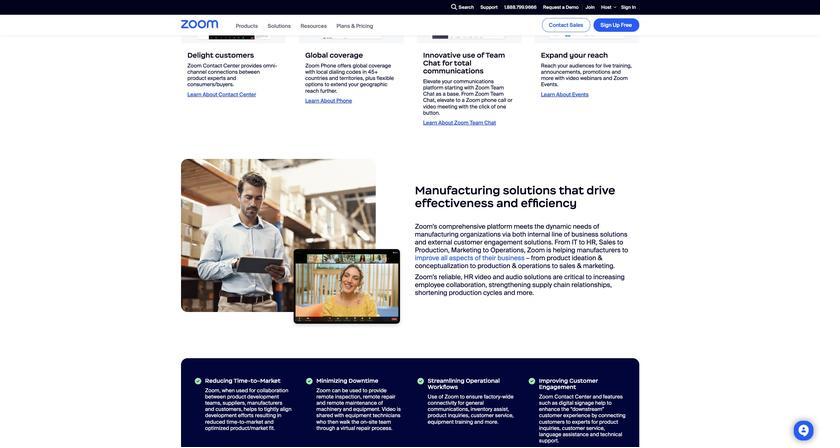 Task type: describe. For each thing, give the bounding box(es) containing it.
learn about zoom team chat link
[[424, 119, 497, 126]]

total
[[454, 59, 472, 67]]

announcements,
[[542, 68, 582, 75]]

operations
[[519, 262, 551, 270]]

remote up equipment.
[[363, 393, 381, 400]]

customer
[[570, 377, 599, 384]]

1.888.799.9666 link
[[501, 0, 540, 14]]

maintenance
[[346, 400, 377, 406]]

is inside minimizing downtime zoom can be used to provide remote inspection, remote repair and remote maintenance of machinery and equipment. video is shared with equipment technicians who then walk the on-site team through a virtual repair process.
[[397, 406, 401, 413]]

search
[[459, 4, 474, 10]]

solutions.
[[525, 238, 554, 246]]

market
[[260, 377, 281, 384]]

zoom's for zoom's reliable, hr video and audio solutions are critical to increasing employee collaboration, strengthening supply chain relationships, shortening production cycles and more.
[[415, 273, 438, 281]]

zoom left phone
[[466, 97, 481, 104]]

and up 'shared'
[[317, 400, 326, 406]]

request
[[544, 4, 562, 10]]

1 vertical spatial phone
[[337, 97, 352, 104]]

customer down experience
[[563, 425, 586, 432]]

contact down consumers/buyers.
[[219, 91, 238, 98]]

zoom inside 'streamlining operational workflows use of zoom to ensure factory-wide connectivity for general communications, inventory assist, product inquiries, customer service, equipment training and more.'
[[445, 393, 459, 400]]

manufacturers inside reducing time-to-market zoom, when used for collaboration between product development teams, suppliers, manufacturers and customers, helps to tightly align development efforts resulting in reduced time-to-market and optimized product/market fit.
[[248, 400, 283, 406]]

equipment inside minimizing downtime zoom can be used to provide remote inspection, remote repair and remote maintenance of machinery and equipment. video is shared with equipment technicians who then walk the on-site team through a virtual repair process.
[[346, 412, 372, 419]]

countries
[[306, 75, 328, 82]]

about inside expand your reach reach your audiences for live training, announcements, promotions and more with video webinars and zoom events. learn about events
[[557, 91, 572, 98]]

as inside improving customer engagement zoom contact center and features such as digital signage help to enhance the "downstream" customer experience by connecting customers to experts for product inquiries, customer service, language assistance and technical support.
[[553, 400, 558, 406]]

used inside reducing time-to-market zoom, when used for collaboration between product development teams, suppliers, manufacturers and customers, helps to tightly align development efforts resulting in reduced time-to-market and optimized product/market fit.
[[236, 387, 248, 394]]

in
[[633, 4, 637, 10]]

zoom inside expand your reach reach your audiences for live training, announcements, promotions and more with video webinars and zoom events. learn about events
[[614, 75, 628, 82]]

2 vertical spatial chat
[[485, 119, 497, 126]]

connections
[[208, 68, 238, 75]]

to up are
[[553, 262, 559, 270]]

with right meeting
[[459, 103, 469, 110]]

support link
[[478, 0, 501, 14]]

dynamic
[[546, 222, 572, 231]]

of right 'needs' on the right of page
[[594, 222, 600, 231]]

suppliers,
[[223, 400, 246, 406]]

efforts
[[238, 412, 254, 419]]

and left technical on the right bottom
[[591, 431, 600, 438]]

improving customer engagement zoom contact center and features such as digital signage help to enhance the "downstream" customer experience by connecting customers to experts for product inquiries, customer service, language assistance and technical support.
[[540, 377, 626, 444]]

from inside zoom's comprehensive platform meets the dynamic needs of manufacturing organizations via both internal line of business solutions and external customer engagement solutions. from it to hr, sales to production, marketing to operations, zoom is helping manufacturers to improve all aspects of their business
[[555, 238, 571, 246]]

innovative
[[424, 51, 461, 60]]

of left the their
[[475, 254, 481, 262]]

0 vertical spatial communications
[[424, 66, 484, 75]]

service, inside improving customer engagement zoom contact center and features such as digital signage help to enhance the "downstream" customer experience by connecting customers to experts for product inquiries, customer service, language assistance and technical support.
[[587, 425, 606, 432]]

with inside global coverage zoom phone offers global coverage with local dialing codes in 45+ countries and territories, plus flexible options to extend your geographic reach further. learn about phone
[[306, 68, 315, 75]]

engagement
[[540, 383, 577, 391]]

of inside minimizing downtime zoom can be used to provide remote inspection, remote repair and remote maintenance of machinery and equipment. video is shared with equipment technicians who then walk the on-site team through a virtual repair process.
[[379, 400, 383, 406]]

to inside 'streamlining operational workflows use of zoom to ensure factory-wide connectivity for general communications, inventory assist, product inquiries, customer service, equipment training and more.'
[[461, 393, 465, 400]]

and down live
[[604, 75, 613, 82]]

to right hr,
[[618, 238, 624, 246]]

to up hr
[[471, 262, 476, 270]]

video inside zoom's reliable, hr video and audio solutions are critical to increasing employee collaboration, strengthening supply chain relationships, shortening production cycles and more.
[[475, 273, 492, 281]]

with right starting
[[465, 84, 474, 91]]

factory-
[[484, 393, 503, 400]]

the inside improving customer engagement zoom contact center and features such as digital signage help to enhance the "downstream" customer experience by connecting customers to experts for product inquiries, customer service, language assistance and technical support.
[[562, 406, 570, 413]]

inventory
[[471, 406, 493, 413]]

both
[[513, 230, 527, 239]]

from inside innovative use of team chat for total communications elevate your communications platform starting with zoom team chat as a base. from zoom team chat, elevate to a zoom phone call or video meeting with the click of one button. learn about zoom team chat
[[462, 90, 474, 97]]

meeting
[[438, 103, 458, 110]]

host
[[602, 4, 612, 10]]

promotions
[[583, 68, 611, 75]]

zoom's comprehensive platform meets the dynamic needs of manufacturing organizations via both internal line of business solutions and external customer engagement solutions. from it to hr, sales to production, marketing to operations, zoom is helping manufacturers to improve all aspects of their business
[[415, 222, 629, 262]]

fit.
[[269, 425, 275, 432]]

plans & pricing
[[337, 23, 374, 29]]

team up one at the right top of the page
[[491, 90, 504, 97]]

team right use at the right of the page
[[486, 51, 506, 60]]

contact down request a demo link on the top right of page
[[549, 22, 569, 28]]

sign for sign up free
[[601, 22, 612, 28]]

and down audio
[[504, 288, 516, 297]]

of left one at the right top of the page
[[491, 103, 496, 110]]

solutions
[[268, 23, 291, 29]]

reach inside expand your reach reach your audiences for live training, announcements, promotions and more with video webinars and zoom events. learn about events
[[588, 51, 609, 60]]

assistance
[[563, 431, 589, 438]]

the inside innovative use of team chat for total communications elevate your communications platform starting with zoom team chat as a base. from zoom team chat, elevate to a zoom phone call or video meeting with the click of one button. learn about zoom team chat
[[470, 103, 478, 110]]

and right live
[[612, 68, 621, 75]]

global coverage image
[[299, 0, 404, 43]]

general
[[466, 400, 484, 406]]

contact sales link
[[543, 18, 591, 32]]

solutions inside zoom's comprehensive platform meets the dynamic needs of manufacturing organizations via both internal line of business solutions and external customer engagement solutions. from it to hr, sales to production, marketing to operations, zoom is helping manufacturers to improve all aspects of their business
[[601, 230, 628, 239]]

via
[[503, 230, 511, 239]]

service, inside 'streamlining operational workflows use of zoom to ensure factory-wide connectivity for general communications, inventory assist, product inquiries, customer service, equipment training and more.'
[[496, 412, 514, 419]]

1 vertical spatial center
[[240, 91, 256, 98]]

0 vertical spatial center
[[224, 62, 240, 69]]

innovative use of team chat for total communications elevate your communications platform starting with zoom team chat as a base. from zoom team chat, elevate to a zoom phone call or video meeting with the click of one button. learn about zoom team chat
[[424, 51, 513, 126]]

1.888.799.9666
[[505, 4, 537, 10]]

of inside 'streamlining operational workflows use of zoom to ensure factory-wide connectivity for general communications, inventory assist, product inquiries, customer service, equipment training and more.'
[[439, 393, 444, 400]]

and inside manufacturing solutions that drive effectiveness and efficiency
[[497, 196, 519, 210]]

external
[[428, 238, 453, 246]]

contact inside improving customer engagement zoom contact center and features such as digital signage help to enhance the "downstream" customer experience by connecting customers to experts for product inquiries, customer service, language assistance and technical support.
[[555, 393, 574, 400]]

sign up free link
[[594, 18, 640, 32]]

strengthening
[[489, 281, 531, 289]]

customers,
[[216, 406, 243, 413]]

between for customers
[[239, 68, 260, 75]]

one
[[497, 103, 507, 110]]

and inside zoom's comprehensive platform meets the dynamic needs of manufacturing organizations via both internal line of business solutions and external customer engagement solutions. from it to hr, sales to production, marketing to operations, zoom is helping manufacturers to improve all aspects of their business
[[415, 238, 427, 246]]

reducing
[[205, 377, 233, 384]]

minimizing
[[317, 377, 348, 384]]

elevate
[[438, 97, 455, 104]]

events.
[[542, 81, 559, 88]]

video inside innovative use of team chat for total communications elevate your communications platform starting with zoom team chat as a base. from zoom team chat, elevate to a zoom phone call or video meeting with the click of one button. learn about zoom team chat
[[424, 103, 437, 110]]

support.
[[540, 437, 560, 444]]

manufacturing solutions that drive effectiveness and efficiency
[[415, 183, 616, 210]]

production inside zoom's reliable, hr video and audio solutions are critical to increasing employee collaboration, strengthening supply chain relationships, shortening production cycles and more.
[[449, 288, 482, 297]]

0 vertical spatial business
[[572, 230, 599, 239]]

on-
[[361, 418, 369, 425]]

zoom inside minimizing downtime zoom can be used to provide remote inspection, remote repair and remote maintenance of machinery and equipment. video is shared with equipment technicians who then walk the on-site team through a virtual repair process.
[[317, 387, 331, 394]]

sales inside zoom's comprehensive platform meets the dynamic needs of manufacturing organizations via both internal line of business solutions and external customer engagement solutions. from it to hr, sales to production, marketing to operations, zoom is helping manufacturers to improve all aspects of their business
[[600, 238, 616, 246]]

extend
[[331, 81, 348, 88]]

to right it
[[580, 238, 586, 246]]

downtime
[[349, 377, 379, 384]]

wide
[[503, 393, 514, 400]]

a left base.
[[443, 90, 446, 97]]

who
[[317, 418, 327, 425]]

chat,
[[424, 97, 436, 104]]

consumers/buyers.
[[188, 81, 234, 88]]

by
[[592, 412, 598, 419]]

and left the 'features'
[[593, 393, 602, 400]]

helps
[[244, 406, 257, 413]]

webinars
[[581, 75, 603, 82]]

your up audiences
[[570, 51, 587, 60]]

comprehensive
[[439, 222, 486, 231]]

align
[[280, 406, 292, 413]]

video
[[382, 406, 396, 413]]

inspection,
[[335, 393, 362, 400]]

shortening
[[415, 288, 448, 297]]

needs
[[574, 222, 592, 231]]

delight customers image
[[181, 0, 286, 43]]

and down tightly
[[265, 418, 274, 425]]

streamlining operational workflows use of zoom to ensure factory-wide connectivity for general communications, inventory assist, product inquiries, customer service, equipment training and more.
[[428, 377, 514, 425]]

learn about events link
[[542, 91, 589, 98]]

more
[[542, 75, 554, 82]]

0 horizontal spatial sales
[[570, 22, 584, 28]]

when
[[222, 387, 235, 394]]

0 horizontal spatial repair
[[357, 425, 371, 432]]

production,
[[415, 246, 450, 254]]

sign for sign in
[[622, 4, 632, 10]]

for inside innovative use of team chat for total communications elevate your communications platform starting with zoom team chat as a base. from zoom team chat, elevate to a zoom phone call or video meeting with the click of one button. learn about zoom team chat
[[443, 59, 453, 67]]

0 horizontal spatial business
[[498, 254, 525, 262]]

for inside improving customer engagement zoom contact center and features such as digital signage help to enhance the "downstream" customer experience by connecting customers to experts for product inquiries, customer service, language assistance and technical support.
[[592, 418, 599, 425]]

use
[[428, 393, 438, 400]]

customer down such
[[540, 412, 563, 419]]

zoom inside delight customers zoom contact center provides omni- channel connections between product experts and consumers/buyers. learn about contact center
[[188, 62, 202, 69]]

& right sales
[[578, 262, 582, 270]]

& up audio
[[512, 262, 517, 270]]

such
[[540, 400, 551, 406]]

click
[[479, 103, 490, 110]]

more. inside zoom's reliable, hr video and audio solutions are critical to increasing employee collaboration, strengthening supply chain relationships, shortening production cycles and more.
[[517, 288, 535, 297]]

territories,
[[340, 75, 364, 82]]

product inside 'streamlining operational workflows use of zoom to ensure factory-wide connectivity for general communications, inventory assist, product inquiries, customer service, equipment training and more.'
[[428, 412, 447, 419]]

plus
[[366, 75, 376, 82]]

zoom inside improving customer engagement zoom contact center and features such as digital signage help to enhance the "downstream" customer experience by connecting customers to experts for product inquiries, customer service, language assistance and technical support.
[[540, 393, 554, 400]]

in inside global coverage zoom phone offers global coverage with local dialing codes in 45+ countries and territories, plus flexible options to extend your geographic reach further. learn about phone
[[363, 68, 367, 75]]

platform inside innovative use of team chat for total communications elevate your communications platform starting with zoom team chat as a base. from zoom team chat, elevate to a zoom phone call or video meeting with the click of one button. learn about zoom team chat
[[424, 84, 444, 91]]

of right 'line'
[[565, 230, 570, 239]]

team up call
[[491, 84, 504, 91]]

with inside expand your reach reach your audiences for live training, announcements, promotions and more with video webinars and zoom events. learn about events
[[555, 75, 565, 82]]

to right help
[[608, 400, 612, 406]]

a inside minimizing downtime zoom can be used to provide remote inspection, remote repair and remote maintenance of machinery and equipment. video is shared with equipment technicians who then walk the on-site team through a virtual repair process.
[[337, 425, 340, 432]]

your down expand in the right of the page
[[558, 62, 569, 69]]

base.
[[447, 90, 460, 97]]

a right base.
[[462, 97, 465, 104]]

signage
[[575, 400, 595, 406]]

walk
[[340, 418, 351, 425]]

zoom down meeting
[[455, 119, 469, 126]]

request a demo
[[544, 4, 579, 10]]

workflows
[[428, 383, 458, 391]]

critical
[[565, 273, 585, 281]]

drive
[[587, 183, 616, 198]]



Task type: locate. For each thing, give the bounding box(es) containing it.
product inside reducing time-to-market zoom, when used for collaboration between product development teams, suppliers, manufacturers and customers, helps to tightly align development efforts resulting in reduced time-to-market and optimized product/market fit.
[[227, 393, 246, 400]]

more.
[[517, 288, 535, 297], [485, 418, 499, 425]]

business up ideation
[[572, 230, 599, 239]]

about left "events"
[[557, 91, 572, 98]]

learn down button. on the top right
[[424, 119, 438, 126]]

0 horizontal spatial coverage
[[330, 51, 363, 60]]

your inside global coverage zoom phone offers global coverage with local dialing codes in 45+ countries and territories, plus flexible options to extend your geographic reach further. learn about phone
[[349, 81, 359, 88]]

for inside expand your reach reach your audiences for live training, announcements, promotions and more with video webinars and zoom events. learn about events
[[596, 62, 603, 69]]

0 vertical spatial inquiries,
[[448, 412, 470, 419]]

video down audiences
[[566, 75, 580, 82]]

operations,
[[491, 246, 526, 254]]

site
[[369, 418, 378, 425]]

0 horizontal spatial inquiries,
[[448, 412, 470, 419]]

1 used from the left
[[236, 387, 248, 394]]

platform up chat,
[[424, 84, 444, 91]]

used right be
[[350, 387, 362, 394]]

equipment inside 'streamlining operational workflows use of zoom to ensure factory-wide connectivity for general communications, inventory assist, product inquiries, customer service, equipment training and more.'
[[428, 418, 454, 425]]

0 horizontal spatial customers
[[215, 51, 254, 60]]

1 horizontal spatial from
[[555, 238, 571, 246]]

local
[[317, 68, 328, 75]]

to right elevate
[[456, 97, 461, 104]]

0 vertical spatial sales
[[570, 22, 584, 28]]

0 vertical spatial repair
[[382, 393, 396, 400]]

0 vertical spatial phone
[[321, 62, 337, 69]]

marketing.
[[584, 262, 616, 270]]

1 vertical spatial is
[[397, 406, 401, 413]]

product inside improving customer engagement zoom contact center and features such as digital signage help to enhance the "downstream" customer experience by connecting customers to experts for product inquiries, customer service, language assistance and technical support.
[[600, 418, 619, 425]]

and up learn about contact center link
[[227, 75, 236, 82]]

None search field
[[428, 2, 450, 13]]

1 horizontal spatial coverage
[[369, 62, 391, 69]]

chain
[[554, 281, 571, 289]]

0 horizontal spatial video
[[424, 103, 437, 110]]

1 horizontal spatial video
[[475, 273, 492, 281]]

0 horizontal spatial equipment
[[346, 412, 372, 419]]

zoom's up external
[[415, 222, 438, 231]]

the inside zoom's comprehensive platform meets the dynamic needs of manufacturing organizations via both internal line of business solutions and external customer engagement solutions. from it to hr, sales to production, marketing to operations, zoom is helping manufacturers to improve all aspects of their business
[[535, 222, 545, 231]]

contact down engagement
[[555, 393, 574, 400]]

zoom up enhance
[[540, 393, 554, 400]]

starting
[[445, 84, 463, 91]]

1 vertical spatial sales
[[600, 238, 616, 246]]

inquiries, inside improving customer engagement zoom contact center and features such as digital signage help to enhance the "downstream" customer experience by connecting customers to experts for product inquiries, customer service, language assistance and technical support.
[[540, 425, 561, 432]]

manufacturing solutions that drive effectiveness and efficiency image
[[181, 159, 406, 330]]

0 horizontal spatial used
[[236, 387, 248, 394]]

service, down 'wide'
[[496, 412, 514, 419]]

2 used from the left
[[350, 387, 362, 394]]

zoom logo image
[[181, 20, 218, 28]]

minimizing downtime zoom can be used to provide remote inspection, remote repair and remote maintenance of machinery and equipment. video is shared with equipment technicians who then walk the on-site team through a virtual repair process.
[[317, 377, 401, 432]]

1 vertical spatial zoom's
[[415, 273, 438, 281]]

improve
[[415, 254, 440, 262]]

manufacturers inside zoom's comprehensive platform meets the dynamic needs of manufacturing organizations via both internal line of business solutions and external customer engagement solutions. from it to hr, sales to production, marketing to operations, zoom is helping manufacturers to improve all aspects of their business
[[577, 246, 621, 254]]

dialing
[[329, 68, 345, 75]]

zoom inside zoom's comprehensive platform meets the dynamic needs of manufacturing organizations via both internal line of business solutions and external customer engagement solutions. from it to hr, sales to production, marketing to operations, zoom is helping manufacturers to improve all aspects of their business
[[528, 246, 545, 254]]

in inside reducing time-to-market zoom, when used for collaboration between product development teams, suppliers, manufacturers and customers, helps to tightly align development efforts resulting in reduced time-to-market and optimized product/market fit.
[[277, 412, 282, 419]]

1 vertical spatial experts
[[573, 418, 591, 425]]

product down connectivity
[[428, 412, 447, 419]]

2 vertical spatial center
[[576, 393, 592, 400]]

1 vertical spatial platform
[[488, 222, 513, 231]]

business
[[572, 230, 599, 239], [498, 254, 525, 262]]

events
[[573, 91, 589, 98]]

is
[[547, 246, 552, 254], [397, 406, 401, 413]]

inquiries, inside 'streamlining operational workflows use of zoom to ensure factory-wide connectivity for general communications, inventory assist, product inquiries, customer service, equipment training and more.'
[[448, 412, 470, 419]]

repair up video
[[382, 393, 396, 400]]

product inside delight customers zoom contact center provides omni- channel connections between product experts and consumers/buyers. learn about contact center
[[188, 75, 207, 82]]

as right such
[[553, 400, 558, 406]]

0 vertical spatial video
[[566, 75, 580, 82]]

inquiries, down general at bottom right
[[448, 412, 470, 419]]

1 horizontal spatial used
[[350, 387, 362, 394]]

1 vertical spatial between
[[205, 393, 226, 400]]

of right use
[[439, 393, 444, 400]]

0 vertical spatial chat
[[424, 59, 441, 67]]

1 horizontal spatial experts
[[573, 418, 591, 425]]

experts inside improving customer engagement zoom contact center and features such as digital signage help to enhance the "downstream" customer experience by connecting customers to experts for product inquiries, customer service, language assistance and technical support.
[[573, 418, 591, 425]]

in
[[363, 68, 367, 75], [277, 412, 282, 419]]

used inside minimizing downtime zoom can be used to provide remote inspection, remote repair and remote maintenance of machinery and equipment. video is shared with equipment technicians who then walk the on-site team through a virtual repair process.
[[350, 387, 362, 394]]

to left extend
[[325, 81, 330, 88]]

production down operations,
[[478, 262, 511, 270]]

0 vertical spatial zoom's
[[415, 222, 438, 231]]

1 vertical spatial solutions
[[601, 230, 628, 239]]

0 vertical spatial to-
[[251, 377, 260, 384]]

that
[[559, 183, 585, 198]]

platform up engagement
[[488, 222, 513, 231]]

video left elevate
[[424, 103, 437, 110]]

video right hr
[[475, 273, 492, 281]]

zoom up phone
[[476, 84, 490, 91]]

1 horizontal spatial customers
[[540, 418, 565, 425]]

zoom's inside zoom's reliable, hr video and audio solutions are critical to increasing employee collaboration, strengthening supply chain relationships, shortening production cycles and more.
[[415, 273, 438, 281]]

for down time-
[[249, 387, 256, 394]]

your down codes
[[349, 81, 359, 88]]

1 vertical spatial inquiries,
[[540, 425, 561, 432]]

0 horizontal spatial sign
[[601, 22, 612, 28]]

coverage up the flexible
[[369, 62, 391, 69]]

product/market
[[231, 425, 268, 432]]

the inside minimizing downtime zoom can be used to provide remote inspection, remote repair and remote maintenance of machinery and equipment. video is shared with equipment technicians who then walk the on-site team through a virtual repair process.
[[352, 418, 360, 425]]

1 zoom's from the top
[[415, 222, 438, 231]]

0 horizontal spatial is
[[397, 406, 401, 413]]

in left 45+
[[363, 68, 367, 75]]

expand your reach image
[[535, 0, 640, 43]]

0 vertical spatial coverage
[[330, 51, 363, 60]]

with right 'shared'
[[335, 412, 345, 419]]

between inside delight customers zoom contact center provides omni- channel connections between product experts and consumers/buyers. learn about contact center
[[239, 68, 260, 75]]

manufacturers up marketing. at the right of page
[[577, 246, 621, 254]]

the left 'click' at the top right of the page
[[470, 103, 478, 110]]

product
[[188, 75, 207, 82], [547, 254, 571, 262], [227, 393, 246, 400], [428, 412, 447, 419], [600, 418, 619, 425]]

&
[[352, 23, 355, 29], [598, 254, 603, 262], [512, 262, 517, 270], [578, 262, 582, 270]]

be
[[342, 387, 349, 394]]

about inside delight customers zoom contact center provides omni- channel connections between product experts and consumers/buyers. learn about contact center
[[203, 91, 218, 98]]

engagement
[[485, 238, 523, 246]]

zoom up 'click' at the top right of the page
[[476, 90, 490, 97]]

reach inside global coverage zoom phone offers global coverage with local dialing codes in 45+ countries and territories, plus flexible options to extend your geographic reach further. learn about phone
[[306, 87, 319, 94]]

equipment down maintenance
[[346, 412, 372, 419]]

1 horizontal spatial reach
[[588, 51, 609, 60]]

are
[[554, 273, 563, 281]]

0 vertical spatial customers
[[215, 51, 254, 60]]

team
[[379, 418, 391, 425]]

reach
[[588, 51, 609, 60], [306, 87, 319, 94]]

for inside 'streamlining operational workflows use of zoom to ensure factory-wide connectivity for general communications, inventory assist, product inquiries, customer service, equipment training and more.'
[[458, 400, 465, 406]]

1 vertical spatial customers
[[540, 418, 565, 425]]

marketing
[[452, 246, 482, 254]]

the right enhance
[[562, 406, 570, 413]]

to up assistance
[[567, 418, 571, 425]]

chat down the elevate
[[424, 90, 435, 97]]

search image
[[452, 4, 458, 10]]

to inside global coverage zoom phone offers global coverage with local dialing codes in 45+ countries and territories, plus flexible options to extend your geographic reach further. learn about phone
[[325, 81, 330, 88]]

technicians
[[373, 412, 401, 419]]

development up optimized
[[205, 412, 237, 419]]

& right the plans
[[352, 23, 355, 29]]

0 horizontal spatial service,
[[496, 412, 514, 419]]

helping
[[554, 246, 576, 254]]

experts up assistance
[[573, 418, 591, 425]]

to-
[[251, 377, 260, 384], [240, 418, 247, 425]]

to down organizations at the bottom of the page
[[483, 246, 489, 254]]

0 vertical spatial experts
[[208, 75, 226, 82]]

of down the provide
[[379, 400, 383, 406]]

training
[[456, 418, 474, 425]]

1 horizontal spatial between
[[239, 68, 260, 75]]

contact down delight at the left top of the page
[[203, 62, 222, 69]]

experts inside delight customers zoom contact center provides omni- channel connections between product experts and consumers/buyers. learn about contact center
[[208, 75, 226, 82]]

of right use at the right of the page
[[477, 51, 485, 60]]

1 horizontal spatial inquiries,
[[540, 425, 561, 432]]

elevate
[[424, 78, 441, 85]]

omni-
[[263, 62, 278, 69]]

zoom
[[188, 62, 202, 69], [306, 62, 320, 69], [614, 75, 628, 82], [476, 84, 490, 91], [476, 90, 490, 97], [466, 97, 481, 104], [455, 119, 469, 126], [528, 246, 545, 254], [317, 387, 331, 394], [445, 393, 459, 400], [540, 393, 554, 400]]

remote down can
[[327, 400, 344, 406]]

2 horizontal spatial video
[[566, 75, 580, 82]]

communications down total
[[454, 78, 494, 85]]

business left –
[[498, 254, 525, 262]]

1 horizontal spatial platform
[[488, 222, 513, 231]]

about down the further.
[[321, 97, 336, 104]]

1 horizontal spatial equipment
[[428, 418, 454, 425]]

1 vertical spatial as
[[553, 400, 558, 406]]

used down time-
[[236, 387, 248, 394]]

it
[[572, 238, 578, 246]]

and left audio
[[493, 273, 505, 281]]

the left on-
[[352, 418, 360, 425]]

customer inside 'streamlining operational workflows use of zoom to ensure factory-wide connectivity for general communications, inventory assist, product inquiries, customer service, equipment training and more.'
[[471, 412, 494, 419]]

learn down consumers/buyers.
[[188, 91, 202, 98]]

equipment.
[[354, 406, 381, 413]]

join link
[[583, 0, 599, 14]]

learn inside innovative use of team chat for total communications elevate your communications platform starting with zoom team chat as a base. from zoom team chat, elevate to a zoom phone call or video meeting with the click of one button. learn about zoom team chat
[[424, 119, 438, 126]]

supply
[[533, 281, 553, 289]]

zoom down training,
[[614, 75, 628, 82]]

1 horizontal spatial sign
[[622, 4, 632, 10]]

0 horizontal spatial development
[[205, 412, 237, 419]]

1 horizontal spatial in
[[363, 68, 367, 75]]

remote up machinery
[[317, 393, 334, 400]]

1 horizontal spatial development
[[248, 393, 279, 400]]

customers inside improving customer engagement zoom contact center and features such as digital signage help to enhance the "downstream" customer experience by connecting customers to experts for product inquiries, customer service, language assistance and technical support.
[[540, 418, 565, 425]]

1 vertical spatial repair
[[357, 425, 371, 432]]

your
[[570, 51, 587, 60], [558, 62, 569, 69], [442, 78, 453, 85], [349, 81, 359, 88]]

channel
[[188, 68, 207, 75]]

resources
[[301, 23, 327, 29]]

zoom's up shortening
[[415, 273, 438, 281]]

the up solutions.
[[535, 222, 545, 231]]

to- down helps
[[240, 418, 247, 425]]

experts
[[208, 75, 226, 82], [573, 418, 591, 425]]

with inside minimizing downtime zoom can be used to provide remote inspection, remote repair and remote maintenance of machinery and equipment. video is shared with equipment technicians who then walk the on-site team through a virtual repair process.
[[335, 412, 345, 419]]

market
[[247, 418, 264, 425]]

0 vertical spatial sign
[[622, 4, 632, 10]]

customers inside delight customers zoom contact center provides omni- channel connections between product experts and consumers/buyers. learn about contact center
[[215, 51, 254, 60]]

1 vertical spatial manufacturers
[[248, 400, 283, 406]]

expand your reach reach your audiences for live training, announcements, promotions and more with video webinars and zoom events. learn about events
[[542, 51, 633, 98]]

manufacturing
[[415, 183, 501, 198]]

to inside innovative use of team chat for total communications elevate your communications platform starting with zoom team chat as a base. from zoom team chat, elevate to a zoom phone call or video meeting with the click of one button. learn about zoom team chat
[[456, 97, 461, 104]]

about inside global coverage zoom phone offers global coverage with local dialing codes in 45+ countries and territories, plus flexible options to extend your geographic reach further. learn about phone
[[321, 97, 336, 104]]

to up increasing
[[623, 246, 629, 254]]

and inside 'streamlining operational workflows use of zoom to ensure factory-wide connectivity for general communications, inventory assist, product inquiries, customer service, equipment training and more.'
[[475, 418, 484, 425]]

from
[[462, 90, 474, 97], [555, 238, 571, 246]]

and down inventory on the bottom
[[475, 418, 484, 425]]

sales right hr,
[[600, 238, 616, 246]]

chat down 'click' at the top right of the page
[[485, 119, 497, 126]]

is inside zoom's comprehensive platform meets the dynamic needs of manufacturing organizations via both internal line of business solutions and external customer engagement solutions. from it to hr, sales to production, marketing to operations, zoom is helping manufacturers to improve all aspects of their business
[[547, 246, 552, 254]]

and up meets
[[497, 196, 519, 210]]

manufacturing
[[415, 230, 459, 239]]

options
[[306, 81, 324, 88]]

collaboration,
[[447, 281, 488, 289]]

center inside improving customer engagement zoom contact center and features such as digital signage help to enhance the "downstream" customer experience by connecting customers to experts for product inquiries, customer service, language assistance and technical support.
[[576, 393, 592, 400]]

0 vertical spatial in
[[363, 68, 367, 75]]

resources button
[[301, 23, 327, 29]]

0 vertical spatial manufacturers
[[577, 246, 621, 254]]

zoom inside global coverage zoom phone offers global coverage with local dialing codes in 45+ countries and territories, plus flexible options to extend your geographic reach further. learn about phone
[[306, 62, 320, 69]]

1 horizontal spatial business
[[572, 230, 599, 239]]

0 vertical spatial as
[[436, 90, 442, 97]]

enhance
[[540, 406, 561, 413]]

a
[[563, 4, 565, 10], [443, 90, 446, 97], [462, 97, 465, 104], [337, 425, 340, 432]]

about down consumers/buyers.
[[203, 91, 218, 98]]

zoom up communications,
[[445, 393, 459, 400]]

and inside global coverage zoom phone offers global coverage with local dialing codes in 45+ countries and territories, plus flexible options to extend your geographic reach further. learn about phone
[[329, 75, 339, 82]]

learn
[[188, 91, 202, 98], [542, 91, 556, 98], [306, 97, 320, 104], [424, 119, 438, 126]]

with
[[306, 68, 315, 75], [555, 75, 565, 82], [465, 84, 474, 91], [459, 103, 469, 110], [335, 412, 345, 419]]

delight customers zoom contact center provides omni- channel connections between product experts and consumers/buyers. learn about contact center
[[188, 51, 278, 98]]

and down inspection, at left
[[343, 406, 352, 413]]

1 horizontal spatial is
[[547, 246, 552, 254]]

more. inside 'streamlining operational workflows use of zoom to ensure factory-wide connectivity for general communications, inventory assist, product inquiries, customer service, equipment training and more.'
[[485, 418, 499, 425]]

learn inside expand your reach reach your audiences for live training, announcements, promotions and more with video webinars and zoom events. learn about events
[[542, 91, 556, 98]]

0 horizontal spatial experts
[[208, 75, 226, 82]]

product down delight at the left top of the page
[[188, 75, 207, 82]]

to inside minimizing downtime zoom can be used to provide remote inspection, remote repair and remote maintenance of machinery and equipment. video is shared with equipment technicians who then walk the on-site team through a virtual repair process.
[[363, 387, 368, 394]]

sales down demo
[[570, 22, 584, 28]]

1 vertical spatial development
[[205, 412, 237, 419]]

to down "downtime"
[[363, 387, 368, 394]]

for inside reducing time-to-market zoom, when used for collaboration between product development teams, suppliers, manufacturers and customers, helps to tightly align development efforts resulting in reduced time-to-market and optimized product/market fit.
[[249, 387, 256, 394]]

1 vertical spatial from
[[555, 238, 571, 246]]

1 horizontal spatial repair
[[382, 393, 396, 400]]

for left live
[[596, 62, 603, 69]]

pricing
[[356, 23, 374, 29]]

0 horizontal spatial between
[[205, 393, 226, 400]]

time-
[[227, 418, 240, 425]]

1 vertical spatial more.
[[485, 418, 499, 425]]

coverage up offers
[[330, 51, 363, 60]]

1 horizontal spatial as
[[553, 400, 558, 406]]

meets
[[514, 222, 534, 231]]

button.
[[424, 109, 441, 116]]

phone down extend
[[337, 97, 352, 104]]

learn inside global coverage zoom phone offers global coverage with local dialing codes in 45+ countries and territories, plus flexible options to extend your geographic reach further. learn about phone
[[306, 97, 320, 104]]

between inside reducing time-to-market zoom, when used for collaboration between product development teams, suppliers, manufacturers and customers, helps to tightly align development efforts resulting in reduced time-to-market and optimized product/market fit.
[[205, 393, 226, 400]]

1 vertical spatial coverage
[[369, 62, 391, 69]]

contact sales
[[549, 22, 584, 28]]

as
[[436, 90, 442, 97], [553, 400, 558, 406]]

solutions inside zoom's reliable, hr video and audio solutions are critical to increasing employee collaboration, strengthening supply chain relationships, shortening production cycles and more.
[[525, 273, 552, 281]]

1 horizontal spatial to-
[[251, 377, 260, 384]]

zoom's reliable, hr video and audio solutions are critical to increasing employee collaboration, strengthening supply chain relationships, shortening production cycles and more.
[[415, 273, 625, 297]]

team down 'click' at the top right of the page
[[470, 119, 484, 126]]

0 horizontal spatial reach
[[306, 87, 319, 94]]

ideation
[[572, 254, 597, 262]]

machinery
[[317, 406, 342, 413]]

as inside innovative use of team chat for total communications elevate your communications platform starting with zoom team chat as a base. from zoom team chat, elevate to a zoom phone call or video meeting with the click of one button. learn about zoom team chat
[[436, 90, 442, 97]]

increasing
[[594, 273, 625, 281]]

production down hr
[[449, 288, 482, 297]]

delight
[[188, 51, 214, 60]]

zoom down global
[[306, 62, 320, 69]]

& right ideation
[[598, 254, 603, 262]]

0 vertical spatial between
[[239, 68, 260, 75]]

plans
[[337, 23, 350, 29]]

production inside – from product ideation & conceptualization to production & operations to sales & marketing.
[[478, 262, 511, 270]]

and inside delight customers zoom contact center provides omni- channel connections between product experts and consumers/buyers. learn about contact center
[[227, 75, 236, 82]]

zoom's inside zoom's comprehensive platform meets the dynamic needs of manufacturing organizations via both internal line of business solutions and external customer engagement solutions. from it to hr, sales to production, marketing to operations, zoom is helping manufacturers to improve all aspects of their business
[[415, 222, 438, 231]]

1 vertical spatial reach
[[306, 87, 319, 94]]

1 vertical spatial in
[[277, 412, 282, 419]]

0 horizontal spatial more.
[[485, 418, 499, 425]]

1 vertical spatial chat
[[424, 90, 435, 97]]

product inside – from product ideation & conceptualization to production & operations to sales & marketing.
[[547, 254, 571, 262]]

offers
[[338, 62, 352, 69]]

for left total
[[443, 59, 453, 67]]

audio
[[506, 273, 523, 281]]

1 vertical spatial to-
[[240, 418, 247, 425]]

0 vertical spatial reach
[[588, 51, 609, 60]]

inquiries, up support.
[[540, 425, 561, 432]]

codes
[[347, 68, 362, 75]]

0 horizontal spatial to-
[[240, 418, 247, 425]]

your inside innovative use of team chat for total communications elevate your communications platform starting with zoom team chat as a base. from zoom team chat, elevate to a zoom phone call or video meeting with the click of one button. learn about zoom team chat
[[442, 78, 453, 85]]

0 vertical spatial more.
[[517, 288, 535, 297]]

between
[[239, 68, 260, 75], [205, 393, 226, 400]]

flexible
[[377, 75, 394, 82]]

to left ensure
[[461, 393, 465, 400]]

product up technical on the right bottom
[[600, 418, 619, 425]]

center up "downstream"
[[576, 393, 592, 400]]

2 zoom's from the top
[[415, 273, 438, 281]]

communications up starting
[[424, 66, 484, 75]]

provide
[[369, 387, 387, 394]]

learn down events. on the top right
[[542, 91, 556, 98]]

1 horizontal spatial manufacturers
[[577, 246, 621, 254]]

1 horizontal spatial service,
[[587, 425, 606, 432]]

0 vertical spatial platform
[[424, 84, 444, 91]]

zoom's for zoom's comprehensive platform meets the dynamic needs of manufacturing organizations via both internal line of business solutions and external customer engagement solutions. from it to hr, sales to production, marketing to operations, zoom is helping manufacturers to improve all aspects of their business
[[415, 222, 438, 231]]

1 vertical spatial video
[[424, 103, 437, 110]]

1 vertical spatial sign
[[601, 22, 612, 28]]

customers up provides
[[215, 51, 254, 60]]

development
[[248, 393, 279, 400], [205, 412, 237, 419]]

connectivity
[[428, 400, 457, 406]]

2 vertical spatial solutions
[[525, 273, 552, 281]]

search image
[[452, 4, 458, 10]]

global
[[306, 51, 328, 60]]

organizations
[[461, 230, 501, 239]]

platform
[[424, 84, 444, 91], [488, 222, 513, 231]]

customer up improve all aspects of their business link
[[454, 238, 483, 246]]

0 vertical spatial production
[[478, 262, 511, 270]]

to inside zoom's reliable, hr video and audio solutions are critical to increasing employee collaboration, strengthening supply chain relationships, shortening production cycles and more.
[[586, 273, 592, 281]]

1 vertical spatial production
[[449, 288, 482, 297]]

from right base.
[[462, 90, 474, 97]]

can
[[332, 387, 341, 394]]

training,
[[613, 62, 633, 69]]

connecting
[[599, 412, 626, 419]]

about inside innovative use of team chat for total communications elevate your communications platform starting with zoom team chat as a base. from zoom team chat, elevate to a zoom phone call or video meeting with the click of one button. learn about zoom team chat
[[439, 119, 454, 126]]

reach up live
[[588, 51, 609, 60]]

help
[[596, 400, 606, 406]]

0 vertical spatial service,
[[496, 412, 514, 419]]

0 horizontal spatial in
[[277, 412, 282, 419]]

optimized
[[205, 425, 229, 432]]

to inside reducing time-to-market zoom, when used for collaboration between product development teams, suppliers, manufacturers and customers, helps to tightly align development efforts resulting in reduced time-to-market and optimized product/market fit.
[[258, 406, 263, 413]]

1 horizontal spatial sales
[[600, 238, 616, 246]]

a left demo
[[563, 4, 565, 10]]

solutions inside manufacturing solutions that drive effectiveness and efficiency
[[503, 183, 557, 198]]

–
[[527, 254, 530, 262]]

reducing time-to-market zoom, when used for collaboration between product development teams, suppliers, manufacturers and customers, helps to tightly align development efforts resulting in reduced time-to-market and optimized product/market fit.
[[205, 377, 292, 432]]

0 horizontal spatial platform
[[424, 84, 444, 91]]

learn inside delight customers zoom contact center provides omni- channel connections between product experts and consumers/buyers. learn about contact center
[[188, 91, 202, 98]]

video inside expand your reach reach your audiences for live training, announcements, promotions and more with video webinars and zoom events. learn about events
[[566, 75, 580, 82]]

chat
[[424, 59, 441, 67], [424, 90, 435, 97], [485, 119, 497, 126]]

platform inside zoom's comprehensive platform meets the dynamic needs of manufacturing organizations via both internal line of business solutions and external customer engagement solutions. from it to hr, sales to production, marketing to operations, zoom is helping manufacturers to improve all aspects of their business
[[488, 222, 513, 231]]

reach
[[542, 62, 557, 69]]

1 vertical spatial business
[[498, 254, 525, 262]]

0 horizontal spatial from
[[462, 90, 474, 97]]

innovative use of chat for total communications image
[[417, 0, 522, 43]]

experts up learn about contact center link
[[208, 75, 226, 82]]

relationships,
[[572, 281, 612, 289]]

2 vertical spatial video
[[475, 273, 492, 281]]

team
[[486, 51, 506, 60], [491, 84, 504, 91], [491, 90, 504, 97], [470, 119, 484, 126]]

between for time-
[[205, 393, 226, 400]]

0 vertical spatial development
[[248, 393, 279, 400]]

for down "downstream"
[[592, 418, 599, 425]]

1 vertical spatial communications
[[454, 78, 494, 85]]

and up reduced
[[205, 406, 214, 413]]

0 vertical spatial is
[[547, 246, 552, 254]]

as down the elevate
[[436, 90, 442, 97]]

customer inside zoom's comprehensive platform meets the dynamic needs of manufacturing organizations via both internal line of business solutions and external customer engagement solutions. from it to hr, sales to production, marketing to operations, zoom is helping manufacturers to improve all aspects of their business
[[454, 238, 483, 246]]



Task type: vqa. For each thing, say whether or not it's contained in the screenshot.
bottommost communications
yes



